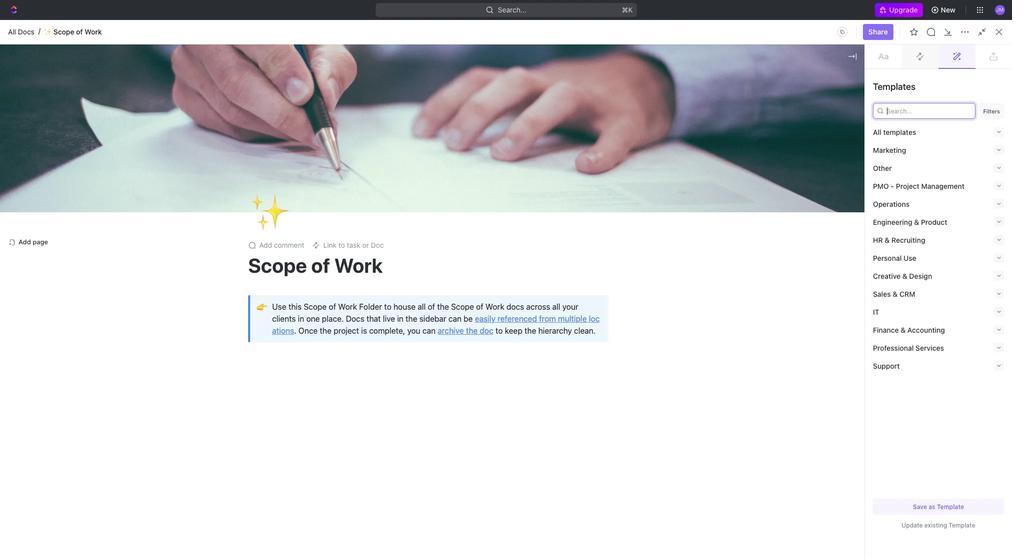 Task type: describe. For each thing, give the bounding box(es) containing it.
doc inside dropdown button
[[371, 241, 384, 250]]

0 vertical spatial 5
[[242, 212, 247, 220]]

row containing client 1 scope of work docs
[[162, 333, 1000, 353]]

row containing project notes
[[162, 206, 1000, 226]]

existing
[[925, 522, 947, 530]]

✨ inside ✨ scope of work
[[44, 28, 52, 36]]

1 27 from the left
[[749, 212, 757, 220]]

agency management
[[542, 320, 611, 329]]

1 horizontal spatial 2
[[563, 302, 567, 310]]

favorites button
[[4, 142, 38, 154]]

agency inside row
[[542, 320, 567, 329]]

date updated button
[[743, 192, 793, 207]]

jm
[[997, 7, 1004, 13]]

my docs button
[[191, 171, 225, 191]]

change cover
[[560, 196, 606, 205]]

ago for 24 mins ago row
[[856, 230, 868, 238]]

location
[[532, 195, 557, 203]]

agency for resource management
[[235, 134, 259, 142]]

mins for row containing project notes
[[839, 212, 854, 220]]

private button
[[261, 171, 289, 191]]

clean.
[[574, 327, 596, 336]]

resource management inside button
[[185, 248, 261, 256]]

created
[[739, 84, 769, 93]]

all left your
[[552, 303, 560, 312]]

search...
[[498, 6, 526, 14]]

creative & design
[[873, 272, 932, 280]]

browser
[[475, 23, 502, 32]]

0 vertical spatial notes
[[495, 102, 514, 110]]

link to task or doc
[[323, 241, 384, 250]]

scope of work down the recent
[[188, 102, 236, 110]]

all docs link
[[8, 27, 34, 36]]

finance
[[873, 326, 899, 335]]

team space
[[24, 193, 63, 202]]

search docs
[[915, 43, 957, 51]]

.
[[294, 327, 296, 336]]

from
[[539, 315, 556, 324]]

marketing
[[873, 146, 906, 154]]

archive
[[438, 327, 464, 336]]

crm
[[900, 290, 915, 298]]

is
[[361, 327, 367, 336]]

all docs
[[8, 27, 34, 36]]

5 button for 5 row
[[174, 278, 520, 298]]

5 button for row containing 5
[[174, 296, 520, 316]]

8 row from the top
[[162, 387, 1000, 405]]

my docs
[[194, 176, 222, 185]]

tags
[[632, 195, 646, 203]]

3 row from the top
[[162, 261, 1000, 279]]

do
[[400, 23, 409, 32]]

👋 for resource management
[[174, 134, 182, 142]]

link to task or doc button
[[308, 239, 388, 253]]

all for all docs
[[8, 27, 16, 36]]

& for sales
[[893, 290, 898, 298]]

pmo - project management
[[873, 182, 965, 190]]

docs
[[507, 303, 524, 312]]

house
[[394, 303, 416, 312]]

across
[[526, 303, 550, 312]]

1 27 mins ago from the left
[[749, 212, 788, 220]]

mins for 24 mins ago row
[[839, 230, 854, 238]]

mins down date updated button
[[759, 212, 774, 220]]

keep
[[505, 327, 523, 336]]

your
[[562, 303, 578, 312]]

name
[[175, 195, 192, 203]]

assigned
[[342, 176, 372, 185]]

management inside button
[[218, 248, 261, 256]]

update
[[902, 522, 923, 530]]

👉
[[256, 302, 267, 312]]

update existing template
[[902, 522, 976, 530]]

1 vertical spatial 5
[[252, 284, 257, 292]]

product
[[921, 218, 947, 226]]

jm button
[[992, 2, 1008, 18]]

project notes link
[[452, 98, 710, 114]]

client 1 scope of work docs
[[185, 338, 278, 347]]

assigned button
[[339, 171, 375, 191]]

2 vertical spatial 5
[[252, 302, 257, 310]]

• for of
[[787, 134, 790, 142]]

creative
[[873, 272, 901, 280]]

all inside button
[[417, 84, 423, 92]]

upgrade link
[[875, 3, 923, 17]]

live
[[383, 315, 395, 324]]

template for update existing template
[[949, 522, 976, 530]]

agency management row
[[162, 314, 1000, 335]]

date viewed button
[[823, 192, 878, 207]]

docs link
[[4, 81, 140, 97]]

projects inside row
[[542, 212, 569, 220]]

the up sidebar
[[437, 303, 449, 312]]

welcome! • in agency management for resource management
[[188, 134, 303, 142]]

finance & accounting
[[873, 326, 945, 335]]

professional
[[873, 344, 914, 353]]

do you want to enable browser notifications? enable hide this
[[400, 23, 612, 32]]

to inside use this scope of work folder to house all of the scope of work docs across all your clients in one place. docs that live in the sidebar can be
[[384, 303, 392, 312]]

scope of work inside row
[[542, 338, 590, 347]]

add for add comment
[[259, 241, 272, 250]]

complete,
[[369, 327, 405, 336]]

6 row from the top
[[162, 351, 1000, 369]]

new doc button
[[967, 39, 1008, 55]]

upgrade
[[889, 6, 918, 14]]

easily referenced from multiple loc ations
[[272, 315, 600, 336]]

add page
[[19, 238, 48, 246]]

pmo
[[873, 182, 889, 190]]

doc inside button
[[989, 43, 1002, 51]]

✨ scope of work
[[44, 27, 102, 36]]

new for new doc
[[973, 43, 987, 51]]

0 horizontal spatial 2
[[290, 338, 295, 347]]

folder
[[359, 303, 382, 312]]

easily
[[475, 315, 496, 324]]

0 vertical spatial resource management
[[753, 102, 827, 110]]

private
[[264, 176, 287, 185]]

archived button
[[379, 171, 413, 191]]

tree inside sidebar navigation
[[4, 173, 140, 529]]

24 mins ago row
[[162, 225, 1000, 243]]

personal
[[873, 254, 902, 262]]

docs inside all docs link
[[18, 27, 34, 36]]

resource inside button
[[185, 248, 216, 256]]

templates
[[873, 82, 916, 92]]

business time image
[[533, 322, 540, 327]]

user group image
[[10, 195, 18, 201]]

0 vertical spatial resource
[[753, 102, 783, 110]]

design
[[909, 272, 932, 280]]

9 row from the top
[[162, 405, 1000, 423]]

1 horizontal spatial use
[[904, 254, 917, 262]]

welcome! • in agency management for scope of work
[[753, 134, 867, 142]]

viewed
[[844, 195, 863, 203]]

engineering
[[873, 218, 913, 226]]

1 vertical spatial you
[[407, 327, 420, 336]]

2 27 from the left
[[829, 212, 837, 220]]

notifications?
[[504, 23, 549, 32]]

template for save as template
[[937, 504, 964, 511]]

docs up the recent
[[168, 43, 184, 51]]

once
[[298, 327, 318, 336]]

the down house
[[406, 315, 417, 324]]

the right keep
[[525, 327, 536, 336]]

notes inside row
[[211, 212, 230, 220]]

reposition button
[[507, 192, 554, 209]]

5 row
[[162, 278, 1000, 298]]



Task type: locate. For each thing, give the bounding box(es) containing it.
agency for scope of work
[[799, 134, 823, 142]]

one
[[306, 315, 320, 324]]

1 vertical spatial -
[[632, 212, 636, 220]]

1 vertical spatial use
[[272, 303, 286, 312]]

1 horizontal spatial can
[[449, 315, 462, 324]]

1 horizontal spatial 27
[[829, 212, 837, 220]]

that
[[367, 315, 381, 324]]

1 date from the left
[[749, 195, 762, 203]]

2 vertical spatial resource
[[185, 248, 216, 256]]

to right link
[[339, 241, 345, 250]]

row containing name
[[162, 191, 1000, 208]]

5 down shared button at top left
[[242, 212, 247, 220]]

✨ down the recent
[[174, 102, 182, 110]]

1 5 button from the top
[[174, 278, 520, 298]]

1 vertical spatial all
[[873, 128, 882, 136]]

1 vertical spatial resource
[[188, 118, 218, 126]]

1 horizontal spatial agency
[[542, 320, 567, 329]]

tree
[[4, 173, 140, 529]]

client for client 1 scope of work docs
[[185, 338, 204, 347]]

0 vertical spatial project notes
[[470, 102, 514, 110]]

0 horizontal spatial agency
[[235, 134, 259, 142]]

can up 'archive'
[[449, 315, 462, 324]]

1 welcome! • in agency management from the left
[[188, 134, 303, 142]]

5 button up the "project"
[[174, 296, 520, 316]]

use this scope of work folder to house all of the scope of work docs across all your clients in one place. docs that live in the sidebar can be
[[272, 303, 581, 324]]

resource management row
[[162, 243, 1000, 261]]

0 vertical spatial this
[[600, 23, 612, 32]]

save as template
[[913, 504, 964, 511]]

to right want
[[443, 23, 449, 32]]

27 mins ago down "date viewed" button
[[829, 212, 868, 220]]

search
[[915, 43, 938, 51]]

1 vertical spatial favorites
[[8, 144, 34, 151]]

this inside use this scope of work folder to house all of the scope of work docs across all your clients in one place. docs that live in the sidebar can be
[[289, 303, 302, 312]]

scope of work down link
[[248, 254, 383, 277]]

table
[[162, 191, 1000, 423]]

✨ down private
[[250, 188, 290, 235]]

2 row from the top
[[162, 206, 1000, 226]]

other
[[873, 164, 892, 172]]

1 horizontal spatial all
[[176, 176, 185, 185]]

27 down date updated button
[[749, 212, 757, 220]]

by
[[771, 84, 780, 93]]

👥 down created
[[739, 102, 747, 110]]

2 5 button from the top
[[174, 296, 520, 316]]

easily referenced from multiple loc ations link
[[272, 315, 600, 336]]

team
[[24, 193, 41, 202]]

clients
[[272, 315, 296, 324]]

& left 'crm' on the right
[[893, 290, 898, 298]]

-
[[891, 182, 894, 190], [632, 212, 636, 220]]

0 horizontal spatial new
[[941, 6, 956, 14]]

new right search docs
[[973, 43, 987, 51]]

dropdown menu image
[[835, 24, 851, 40]]

new button
[[927, 2, 962, 18]]

0 vertical spatial you
[[411, 23, 423, 32]]

- down tags
[[632, 212, 636, 220]]

1 horizontal spatial -
[[891, 182, 894, 190]]

welcome! down created by me
[[753, 134, 785, 142]]

management inside row
[[568, 320, 611, 329]]

7 row from the top
[[162, 369, 1000, 387]]

date for date updated
[[749, 195, 762, 203]]

filters
[[984, 108, 1000, 114]]

docs inside search docs button
[[940, 43, 957, 51]]

work
[[85, 27, 102, 36], [219, 102, 236, 110], [783, 118, 800, 126], [334, 254, 383, 277], [338, 303, 357, 312], [486, 303, 504, 312], [243, 338, 260, 347], [573, 338, 590, 347]]

24 mins ago
[[829, 230, 868, 238]]

services
[[916, 344, 944, 353]]

1 vertical spatial template
[[949, 522, 976, 530]]

template right the as
[[937, 504, 964, 511]]

projects inside tree
[[30, 210, 56, 219]]

shared
[[231, 176, 255, 185]]

to right doc
[[496, 327, 503, 336]]

docs up the "project"
[[346, 315, 365, 324]]

1 horizontal spatial doc
[[989, 43, 1002, 51]]

ations
[[272, 327, 294, 336]]

welcome! up my docs
[[188, 134, 220, 142]]

0 horizontal spatial 👋
[[174, 134, 182, 142]]

favorites inside button
[[8, 144, 34, 151]]

my
[[194, 176, 204, 185]]

all
[[417, 84, 423, 92], [418, 303, 426, 312], [552, 303, 560, 312]]

1 horizontal spatial notes
[[495, 102, 514, 110]]

0 vertical spatial 👥
[[739, 102, 747, 110]]

sidebar
[[419, 315, 446, 324]]

docs down ations
[[262, 338, 278, 347]]

all inside button
[[176, 176, 185, 185]]

1 vertical spatial notes
[[211, 212, 230, 220]]

1 vertical spatial can
[[423, 327, 436, 336]]

share
[[869, 28, 888, 36]]

- right "pmo"
[[891, 182, 894, 190]]

as
[[929, 504, 936, 511]]

0 vertical spatial new
[[941, 6, 956, 14]]

5 row from the top
[[162, 333, 1000, 353]]

0 vertical spatial favorites
[[456, 84, 491, 93]]

add for add page
[[19, 238, 31, 246]]

1 vertical spatial this
[[289, 303, 302, 312]]

this right hide
[[600, 23, 612, 32]]

doc
[[480, 327, 494, 336]]

search docs button
[[901, 39, 963, 55]]

created by me
[[739, 84, 794, 93]]

1 vertical spatial 2
[[290, 338, 295, 347]]

5 button up folder
[[174, 278, 520, 298]]

archive the doc link
[[438, 327, 494, 336]]

the
[[437, 303, 449, 312], [406, 315, 417, 324], [320, 327, 332, 336], [466, 327, 478, 336], [525, 327, 536, 336]]

1 vertical spatial project notes
[[185, 212, 230, 220]]

date left updated
[[749, 195, 762, 203]]

2 • from the left
[[787, 134, 790, 142]]

can down sidebar
[[423, 327, 436, 336]]

2 down .
[[290, 338, 295, 347]]

date left viewed
[[829, 195, 842, 203]]

👥 down the recent
[[174, 118, 182, 126]]

5
[[242, 212, 247, 220], [252, 284, 257, 292], [252, 302, 257, 310]]

• up my docs
[[222, 134, 225, 142]]

spaces
[[8, 161, 29, 168]]

table containing project notes
[[162, 191, 1000, 423]]

tab list containing all
[[174, 171, 413, 191]]

tree containing team space
[[4, 173, 140, 529]]

doc right or
[[371, 241, 384, 250]]

0 horizontal spatial projects
[[30, 210, 56, 219]]

to
[[443, 23, 449, 32], [339, 241, 345, 250], [384, 303, 392, 312], [496, 327, 503, 336]]

0 horizontal spatial favorites
[[8, 144, 34, 151]]

5 up 👉
[[252, 284, 257, 292]]

Search by name... text field
[[841, 172, 967, 187]]

0 horizontal spatial project notes
[[185, 212, 230, 220]]

2 horizontal spatial all
[[873, 128, 882, 136]]

1 vertical spatial 1
[[206, 338, 210, 347]]

see
[[404, 84, 415, 92]]

& left the design
[[903, 272, 908, 280]]

0 vertical spatial use
[[904, 254, 917, 262]]

date inside "date viewed" button
[[829, 195, 842, 203]]

1 horizontal spatial project notes
[[470, 102, 514, 110]]

ago for row containing project notes
[[856, 212, 868, 220]]

template
[[937, 504, 964, 511], [949, 522, 976, 530]]

1 horizontal spatial add
[[259, 241, 272, 250]]

Search... text field
[[879, 104, 972, 119]]

can inside use this scope of work folder to house all of the scope of work docs across all your clients in one place. docs that live in the sidebar can be
[[449, 315, 462, 324]]

2 vertical spatial all
[[176, 176, 185, 185]]

team space link
[[24, 190, 138, 206]]

& right finance at the bottom right of page
[[901, 326, 906, 335]]

0 vertical spatial all
[[8, 27, 16, 36]]

docs right search on the top right
[[940, 43, 957, 51]]

1 horizontal spatial •
[[787, 134, 790, 142]]

2 up multiple
[[563, 302, 567, 310]]

0 horizontal spatial add
[[19, 238, 31, 246]]

2 welcome! • in agency management from the left
[[753, 134, 867, 142]]

- inside row
[[632, 212, 636, 220]]

1 horizontal spatial new
[[973, 43, 987, 51]]

projects down team space
[[30, 210, 56, 219]]

use down recruiting
[[904, 254, 917, 262]]

scope of work down the hierarchy
[[542, 338, 590, 347]]

sharing
[[909, 195, 930, 203]]

1 horizontal spatial 27 mins ago
[[829, 212, 868, 220]]

all for all templates
[[873, 128, 882, 136]]

& for engineering
[[914, 218, 919, 226]]

0 horizontal spatial doc
[[371, 241, 384, 250]]

1 horizontal spatial welcome!
[[753, 134, 785, 142]]

filters button
[[980, 103, 1004, 119]]

0 vertical spatial can
[[449, 315, 462, 324]]

projects down location
[[542, 212, 569, 220]]

1 horizontal spatial client
[[542, 302, 561, 310]]

0 horizontal spatial use
[[272, 303, 286, 312]]

all up sidebar
[[418, 303, 426, 312]]

0 horizontal spatial welcome! • in agency management
[[188, 134, 303, 142]]

dashboards link
[[4, 98, 140, 114]]

docs up inbox on the left
[[18, 27, 34, 36]]

comment
[[274, 241, 304, 250]]

2 👋 from the left
[[739, 134, 747, 142]]

docs down inbox on the left
[[24, 85, 41, 93]]

👋 for scope of work
[[739, 134, 747, 142]]

to up live
[[384, 303, 392, 312]]

1 horizontal spatial this
[[600, 23, 612, 32]]

• for management
[[222, 134, 225, 142]]

1 vertical spatial 👥
[[174, 118, 182, 126]]

0 horizontal spatial 1
[[129, 68, 132, 76]]

page
[[33, 238, 48, 246]]

✨
[[44, 28, 52, 36], [174, 102, 182, 110], [739, 118, 747, 126], [250, 188, 290, 235]]

see all
[[404, 84, 423, 92]]

ago down viewed
[[856, 212, 868, 220]]

resource
[[753, 102, 783, 110], [188, 118, 218, 126], [185, 248, 216, 256]]

0 vertical spatial -
[[891, 182, 894, 190]]

date inside date updated button
[[749, 195, 762, 203]]

1 horizontal spatial 👋
[[739, 134, 747, 142]]

1 vertical spatial client
[[185, 338, 204, 347]]

mins down date viewed
[[839, 212, 854, 220]]

it
[[873, 308, 880, 316]]

0 horizontal spatial all
[[8, 27, 16, 36]]

0 vertical spatial client
[[542, 302, 561, 310]]

2 vertical spatial resource management
[[185, 248, 261, 256]]

can
[[449, 315, 462, 324], [423, 327, 436, 336]]

row
[[162, 191, 1000, 208], [162, 206, 1000, 226], [162, 261, 1000, 279], [162, 296, 1000, 316], [162, 333, 1000, 353], [162, 351, 1000, 369], [162, 369, 1000, 387], [162, 387, 1000, 405], [162, 405, 1000, 423]]

want
[[425, 23, 441, 32]]

docs inside docs link
[[24, 85, 41, 93]]

the down be
[[466, 327, 478, 336]]

4 row from the top
[[162, 296, 1000, 316]]

all right see
[[417, 84, 423, 92]]

add comment
[[259, 241, 304, 250]]

you right do
[[411, 23, 423, 32]]

1
[[129, 68, 132, 76], [206, 338, 210, 347]]

1 inside sidebar navigation
[[129, 68, 132, 76]]

0 horizontal spatial this
[[289, 303, 302, 312]]

2 horizontal spatial agency
[[799, 134, 823, 142]]

new up search docs
[[941, 6, 956, 14]]

doc down jm dropdown button
[[989, 43, 1002, 51]]

add left page
[[19, 238, 31, 246]]

date for date viewed
[[829, 195, 842, 203]]

professional services
[[873, 344, 944, 353]]

resource management
[[753, 102, 827, 110], [188, 118, 262, 126], [185, 248, 261, 256]]

1 horizontal spatial 1
[[206, 338, 210, 347]]

1 horizontal spatial date
[[829, 195, 842, 203]]

2 27 mins ago from the left
[[829, 212, 868, 220]]

be
[[464, 315, 473, 324]]

see all button
[[400, 82, 427, 94]]

0 vertical spatial doc
[[989, 43, 1002, 51]]

1 horizontal spatial favorites
[[456, 84, 491, 93]]

column header
[[162, 191, 173, 208]]

archived
[[381, 176, 411, 185]]

0 horizontal spatial •
[[222, 134, 225, 142]]

1 inside row
[[206, 338, 210, 347]]

client for client 2 project
[[542, 302, 561, 310]]

0 horizontal spatial can
[[423, 327, 436, 336]]

0 horizontal spatial 👥
[[174, 118, 182, 126]]

27 mins ago
[[749, 212, 788, 220], [829, 212, 868, 220]]

• down me
[[787, 134, 790, 142]]

to inside dropdown button
[[339, 241, 345, 250]]

ago down updated
[[776, 212, 788, 220]]

template right existing on the right of the page
[[949, 522, 976, 530]]

place.
[[322, 315, 344, 324]]

5 up the client 1 scope of work docs
[[252, 302, 257, 310]]

tab list
[[174, 171, 413, 191]]

welcome! • in agency management
[[188, 134, 303, 142], [753, 134, 867, 142]]

0 horizontal spatial welcome!
[[188, 134, 220, 142]]

project notes
[[470, 102, 514, 110], [185, 212, 230, 220]]

24
[[829, 230, 837, 238]]

& for creative
[[903, 272, 908, 280]]

sidebar navigation
[[0, 35, 150, 560]]

mins right 24
[[839, 230, 854, 238]]

1 👋 from the left
[[174, 134, 182, 142]]

docs inside "my docs" button
[[205, 176, 222, 185]]

scope of work down by
[[753, 118, 800, 126]]

the down place.
[[320, 327, 332, 336]]

& for hr
[[885, 236, 890, 244]]

you down use this scope of work folder to house all of the scope of work docs across all your clients in one place. docs that live in the sidebar can be
[[407, 327, 420, 336]]

me
[[782, 84, 794, 93]]

use up clients
[[272, 303, 286, 312]]

link
[[323, 241, 337, 250]]

1 horizontal spatial 👥
[[739, 102, 747, 110]]

1 horizontal spatial welcome! • in agency management
[[753, 134, 867, 142]]

docs inside row
[[262, 338, 278, 347]]

27 mins ago down date updated button
[[749, 212, 788, 220]]

docs inside use this scope of work folder to house all of the scope of work docs across all your clients in one place. docs that live in the sidebar can be
[[346, 315, 365, 324]]

0 horizontal spatial notes
[[211, 212, 230, 220]]

welcome! for resource
[[188, 134, 220, 142]]

loc
[[589, 315, 600, 324]]

0 horizontal spatial date
[[749, 195, 762, 203]]

welcome! for scope
[[753, 134, 785, 142]]

✨ right all docs link
[[44, 28, 52, 36]]

27 up 24
[[829, 212, 837, 220]]

date viewed
[[829, 195, 863, 203]]

add left comment
[[259, 241, 272, 250]]

enable
[[451, 23, 473, 32]]

0 vertical spatial 2
[[563, 302, 567, 310]]

1 • from the left
[[222, 134, 225, 142]]

row containing 5
[[162, 296, 1000, 316]]

0 horizontal spatial -
[[632, 212, 636, 220]]

1 vertical spatial doc
[[371, 241, 384, 250]]

0 horizontal spatial client
[[185, 338, 204, 347]]

change cover button
[[554, 192, 612, 209]]

project notes inside project notes link
[[470, 102, 514, 110]]

1 vertical spatial new
[[973, 43, 987, 51]]

1 welcome! from the left
[[188, 134, 220, 142]]

docs right my on the left
[[205, 176, 222, 185]]

templates
[[883, 128, 916, 136]]

ago left 'hr' at the top of page
[[856, 230, 868, 238]]

2 date from the left
[[829, 195, 842, 203]]

workspace button
[[293, 171, 335, 191]]

0 vertical spatial template
[[937, 504, 964, 511]]

1 horizontal spatial projects
[[542, 212, 569, 220]]

this up clients
[[289, 303, 302, 312]]

client 2 project
[[542, 302, 592, 310]]

2 welcome! from the left
[[753, 134, 785, 142]]

change cover button
[[554, 192, 612, 209]]

space
[[43, 193, 63, 202]]

& right 'hr' at the top of page
[[885, 236, 890, 244]]

use inside use this scope of work folder to house all of the scope of work docs across all your clients in one place. docs that live in the sidebar can be
[[272, 303, 286, 312]]

0 horizontal spatial 27
[[749, 212, 757, 220]]

0 vertical spatial 1
[[129, 68, 132, 76]]

👋
[[174, 134, 182, 142], [739, 134, 747, 142]]

1 row from the top
[[162, 191, 1000, 208]]

0 horizontal spatial 27 mins ago
[[749, 212, 788, 220]]

hierarchy
[[538, 327, 572, 336]]

management
[[785, 102, 827, 110], [220, 118, 262, 126], [261, 134, 303, 142], [825, 134, 867, 142], [921, 182, 965, 190], [218, 248, 261, 256], [568, 320, 611, 329]]

date updated
[[749, 195, 787, 203]]

& for finance
[[901, 326, 906, 335]]

& left product
[[914, 218, 919, 226]]

new
[[941, 6, 956, 14], [973, 43, 987, 51]]

date
[[749, 195, 762, 203], [829, 195, 842, 203]]

multiple
[[558, 315, 587, 324]]

✨ down created
[[739, 118, 747, 126]]

1 vertical spatial resource management
[[188, 118, 262, 126]]

new for new
[[941, 6, 956, 14]]

cell
[[162, 207, 173, 225], [162, 225, 173, 243], [526, 225, 626, 243], [626, 225, 743, 243], [743, 225, 823, 243], [162, 243, 173, 261], [526, 243, 626, 261], [626, 243, 743, 261], [743, 243, 823, 261], [823, 243, 903, 261], [162, 261, 173, 279], [526, 261, 626, 279], [626, 261, 743, 279], [743, 261, 823, 279], [823, 261, 903, 279], [162, 279, 173, 297], [526, 279, 626, 297], [626, 279, 743, 297], [743, 279, 823, 297], [823, 279, 903, 297], [162, 297, 173, 315], [626, 297, 743, 315], [743, 297, 823, 315], [823, 297, 903, 315], [162, 315, 173, 333], [626, 315, 743, 333], [743, 315, 823, 333], [823, 315, 903, 333], [162, 333, 173, 351], [626, 333, 743, 351], [743, 333, 823, 351], [823, 333, 903, 351], [162, 351, 173, 369], [173, 351, 526, 369], [526, 351, 626, 369], [626, 351, 743, 369], [743, 351, 823, 369], [823, 351, 903, 369], [162, 369, 173, 387], [173, 369, 526, 387], [526, 369, 626, 387], [626, 369, 743, 387], [743, 369, 823, 387], [823, 369, 903, 387], [903, 369, 983, 387], [983, 369, 1000, 387], [162, 387, 173, 405], [173, 387, 526, 405], [526, 387, 626, 405], [626, 387, 743, 405], [743, 387, 823, 405], [823, 387, 903, 405], [903, 387, 983, 405], [983, 387, 1000, 405], [162, 405, 173, 423], [173, 405, 526, 423], [526, 405, 626, 423], [626, 405, 743, 423], [743, 405, 823, 423], [823, 405, 903, 423], [903, 405, 983, 423], [983, 405, 1000, 423]]

support
[[873, 362, 900, 371]]



Task type: vqa. For each thing, say whether or not it's contained in the screenshot.
tree
yes



